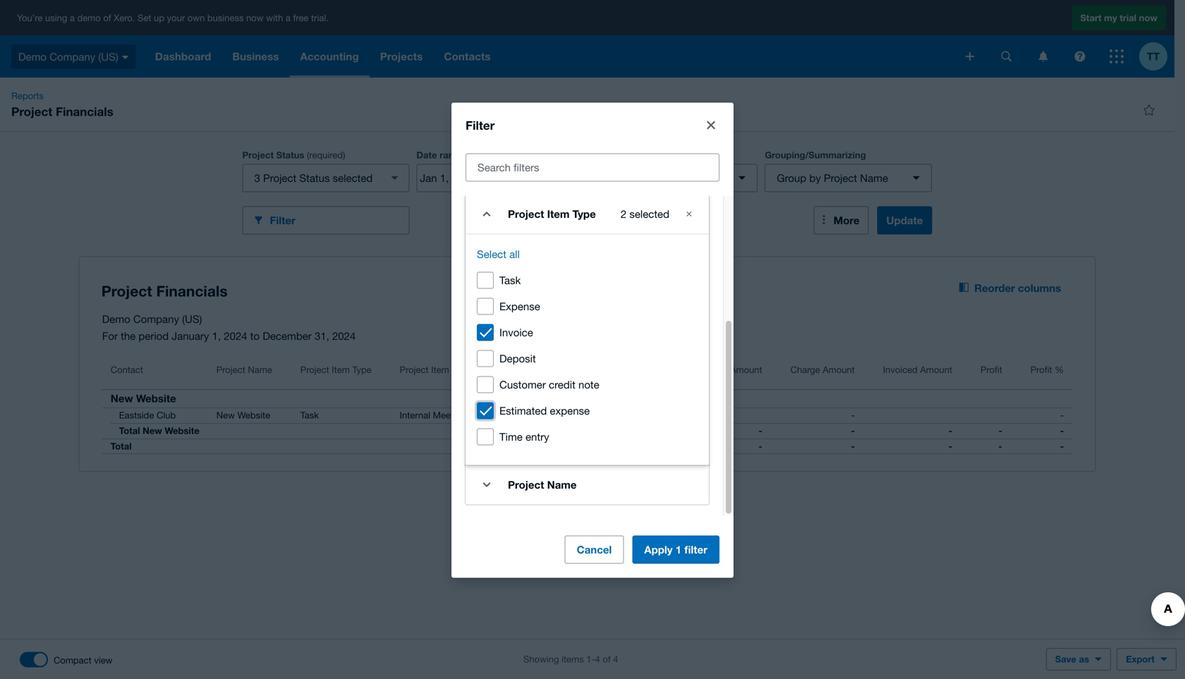 Task type: locate. For each thing, give the bounding box(es) containing it.
0 vertical spatial demo
[[18, 50, 47, 63]]

0 vertical spatial total
[[119, 426, 140, 437]]

4 right the items
[[595, 654, 600, 665]]

reports
[[11, 90, 44, 101]]

eastside club
[[119, 410, 176, 421]]

profit inside button
[[981, 365, 1003, 375]]

1 vertical spatial company
[[133, 313, 179, 325]]

-
[[852, 410, 855, 421], [1061, 410, 1065, 421], [759, 426, 763, 437], [852, 426, 855, 437], [949, 426, 953, 437], [999, 426, 1003, 437], [1061, 426, 1065, 437], [759, 441, 763, 452], [852, 441, 855, 452], [949, 441, 953, 452], [999, 441, 1003, 452], [1061, 441, 1065, 452]]

1 amount from the left
[[731, 365, 763, 375]]

amount left charge
[[731, 365, 763, 375]]

%
[[1055, 365, 1065, 375]]

name inside filter 'dialog'
[[547, 479, 577, 492]]

0 vertical spatial type
[[573, 208, 596, 221]]

1 horizontal spatial demo
[[102, 313, 130, 325]]

project right expand icon
[[508, 479, 544, 492]]

of inside tt "banner"
[[103, 12, 111, 23]]

columns
[[618, 172, 658, 184], [1019, 282, 1062, 295]]

0 horizontal spatial item
[[332, 365, 350, 375]]

showing
[[524, 654, 559, 665]]

demo company (us)
[[18, 50, 118, 63]]

svg image
[[1110, 49, 1124, 64], [1002, 51, 1012, 62], [966, 52, 975, 61]]

project down select end date field
[[508, 208, 544, 221]]

amount for cost amount
[[731, 365, 763, 375]]

website up eastside club
[[136, 392, 176, 405]]

2024 right 31,
[[332, 330, 356, 342]]

the
[[121, 330, 136, 342]]

(us) inside popup button
[[98, 50, 118, 63]]

company for demo company (us)
[[50, 50, 95, 63]]

1 vertical spatial project name
[[508, 479, 577, 492]]

1 horizontal spatial profit
[[1031, 365, 1053, 375]]

(us) inside demo company (us) for the period january 1, 2024 to december 31, 2024
[[182, 313, 202, 325]]

estimated inside button
[[516, 365, 557, 375]]

2 2024 from the left
[[332, 330, 356, 342]]

now right the trial at the top of page
[[1140, 12, 1158, 23]]

0 horizontal spatial project item type
[[300, 365, 372, 375]]

new
[[111, 392, 133, 405], [217, 410, 235, 421], [143, 426, 162, 437]]

4 right 1-
[[614, 654, 619, 665]]

selected
[[661, 172, 701, 184], [630, 208, 670, 220]]

0 horizontal spatial 2024
[[224, 330, 247, 342]]

amount inside button
[[823, 365, 855, 375]]

1 vertical spatial filter
[[270, 214, 296, 227]]

company down using
[[50, 50, 95, 63]]

demo down you're
[[18, 50, 47, 63]]

update
[[887, 214, 924, 227]]

project name inside button
[[217, 365, 272, 375]]

cost amount button
[[689, 356, 771, 390]]

1 horizontal spatial new website
[[217, 410, 270, 421]]

0 horizontal spatial svg image
[[966, 52, 975, 61]]

name down entry
[[547, 479, 577, 492]]

demo up the for
[[102, 313, 130, 325]]

0 horizontal spatial of
[[103, 12, 111, 23]]

item inside filter 'dialog'
[[547, 208, 570, 221]]

0 horizontal spatial profit
[[981, 365, 1003, 375]]

estimated cost button
[[496, 356, 587, 390]]

1 vertical spatial selected
[[630, 208, 670, 220]]

amount right charge
[[823, 365, 855, 375]]

profit for profit %
[[1031, 365, 1053, 375]]

(us) up january
[[182, 313, 202, 325]]

project down reports link
[[11, 104, 52, 119]]

new down project name button
[[217, 410, 235, 421]]

start my trial now
[[1081, 12, 1158, 23]]

2 horizontal spatial svg image
[[1110, 49, 1124, 64]]

project name
[[217, 365, 272, 375], [508, 479, 577, 492]]

estimated expense
[[500, 405, 590, 417]]

charge amount button
[[771, 356, 864, 390]]

0 vertical spatial new
[[111, 392, 133, 405]]

total for total new website
[[119, 426, 140, 437]]

0 vertical spatial (us)
[[98, 50, 118, 63]]

2024
[[224, 330, 247, 342], [332, 330, 356, 342]]

task inside report output element
[[300, 410, 319, 421]]

name down the "to"
[[248, 365, 272, 375]]

1 vertical spatial task
[[300, 410, 319, 421]]

1 cost from the left
[[559, 365, 579, 375]]

2 horizontal spatial new
[[217, 410, 235, 421]]

reports link
[[6, 89, 49, 103]]

0 vertical spatial filter
[[466, 118, 495, 132]]

filter
[[466, 118, 495, 132], [270, 214, 296, 227]]

1 horizontal spatial item
[[431, 365, 449, 375]]

december
[[263, 330, 312, 342]]

profit inside "button"
[[1031, 365, 1053, 375]]

1 horizontal spatial task
[[500, 274, 521, 287]]

1 profit from the left
[[981, 365, 1003, 375]]

selected up the clear image
[[661, 172, 701, 184]]

1 horizontal spatial columns
[[1019, 282, 1062, 295]]

estimated down customer
[[500, 405, 547, 417]]

new website up eastside club
[[111, 392, 176, 405]]

selected inside filter 'dialog'
[[630, 208, 670, 220]]

0 vertical spatial task
[[500, 274, 521, 287]]

0 vertical spatial project item type
[[508, 208, 596, 221]]

1 vertical spatial (us)
[[182, 313, 202, 325]]

0 horizontal spatial type
[[353, 365, 372, 375]]

1 horizontal spatial of
[[603, 654, 611, 665]]

0 horizontal spatial task
[[300, 410, 319, 421]]

a right using
[[70, 12, 75, 23]]

filter button
[[242, 206, 410, 235]]

3 amount from the left
[[921, 365, 953, 375]]

profit left "%"
[[1031, 365, 1053, 375]]

0 horizontal spatial company
[[50, 50, 95, 63]]

1 horizontal spatial 2024
[[332, 330, 356, 342]]

Search filters field
[[467, 154, 719, 181]]

item for project item type button
[[332, 365, 350, 375]]

name up meetings
[[452, 365, 476, 375]]

0 horizontal spatial new
[[111, 392, 133, 405]]

profit left profit % "button"
[[981, 365, 1003, 375]]

columns
[[591, 150, 630, 161]]

project name inside filter 'dialog'
[[508, 479, 577, 492]]

status
[[276, 150, 304, 161]]

demo for demo company (us)
[[18, 50, 47, 63]]

0 horizontal spatial svg image
[[122, 56, 129, 59]]

2 amount from the left
[[823, 365, 855, 375]]

1 vertical spatial new website
[[217, 410, 270, 421]]

note
[[579, 379, 600, 391]]

1 horizontal spatial a
[[286, 12, 291, 23]]

item inside button
[[431, 365, 449, 375]]

1 horizontal spatial now
[[1140, 12, 1158, 23]]

0 horizontal spatial cost
[[559, 365, 579, 375]]

type inside filter 'dialog'
[[573, 208, 596, 221]]

project inside the reports project financials
[[11, 104, 52, 119]]

demo company (us) for the period january 1, 2024 to december 31, 2024
[[102, 313, 356, 342]]

project right by on the right of page
[[824, 172, 858, 184]]

1 vertical spatial website
[[238, 410, 270, 421]]

(
[[307, 150, 309, 161]]

new website down project name button
[[217, 410, 270, 421]]

0 horizontal spatial new website
[[111, 392, 176, 405]]

using
[[45, 12, 67, 23]]

0 vertical spatial new website
[[111, 392, 176, 405]]

invoiced
[[883, 365, 918, 375]]

save as button
[[1047, 649, 1112, 671]]

project item type down select end date field
[[508, 208, 596, 221]]

0 vertical spatial selected
[[661, 172, 701, 184]]

trial
[[1120, 12, 1137, 23]]

2 horizontal spatial item
[[547, 208, 570, 221]]

reorder
[[975, 282, 1016, 295]]

estimated inside filter 'dialog'
[[500, 405, 547, 417]]

total
[[119, 426, 140, 437], [111, 441, 132, 452]]

2 vertical spatial new
[[143, 426, 162, 437]]

collapse image
[[473, 200, 501, 228]]

1 horizontal spatial svg image
[[1002, 51, 1012, 62]]

date
[[417, 150, 437, 161]]

1 vertical spatial columns
[[1019, 282, 1062, 295]]

1 vertical spatial project item type
[[300, 365, 372, 375]]

website down project name button
[[238, 410, 270, 421]]

0 horizontal spatial project name
[[217, 365, 272, 375]]

start
[[1081, 12, 1102, 23]]

1 horizontal spatial svg image
[[1039, 51, 1048, 62]]

1 horizontal spatial project item type
[[508, 208, 596, 221]]

0 horizontal spatial (us)
[[98, 50, 118, 63]]

project
[[11, 104, 52, 119], [242, 150, 274, 161], [824, 172, 858, 184], [508, 208, 544, 221], [217, 365, 245, 375], [300, 365, 329, 375], [400, 365, 429, 375], [508, 479, 544, 492]]

1 vertical spatial demo
[[102, 313, 130, 325]]

now left with
[[246, 12, 264, 23]]

0 vertical spatial estimated
[[516, 365, 557, 375]]

name inside project item name button
[[452, 365, 476, 375]]

amount
[[731, 365, 763, 375], [823, 365, 855, 375], [921, 365, 953, 375]]

(us) down the xero.
[[98, 50, 118, 63]]

project name down entry
[[508, 479, 577, 492]]

columns inside button
[[1019, 282, 1062, 295]]

1 horizontal spatial 4
[[614, 654, 619, 665]]

company for demo company (us) for the period january 1, 2024 to december 31, 2024
[[133, 313, 179, 325]]

svg image inside the demo company (us) popup button
[[122, 56, 129, 59]]

cost
[[559, 365, 579, 375], [709, 365, 728, 375]]

of left the xero.
[[103, 12, 111, 23]]

1 vertical spatial of
[[603, 654, 611, 665]]

(us)
[[98, 50, 118, 63], [182, 313, 202, 325]]

financials
[[56, 104, 113, 119]]

reorder columns
[[975, 282, 1062, 295]]

Report title field
[[98, 275, 926, 307]]

of right 1-
[[603, 654, 611, 665]]

0 horizontal spatial now
[[246, 12, 264, 23]]

website down club
[[165, 426, 200, 437]]

of for demo
[[103, 12, 111, 23]]

filter down status
[[270, 214, 296, 227]]

1 horizontal spatial project name
[[508, 479, 577, 492]]

2 vertical spatial website
[[165, 426, 200, 437]]

Select end date field
[[487, 165, 556, 192]]

select all
[[477, 248, 520, 260]]

2
[[621, 208, 627, 220]]

january
[[172, 330, 209, 342]]

1 horizontal spatial cost
[[709, 365, 728, 375]]

report output element
[[102, 356, 1073, 455]]

name up update
[[861, 172, 889, 184]]

2 horizontal spatial amount
[[921, 365, 953, 375]]

trial.
[[311, 12, 329, 23]]

:
[[465, 150, 468, 161]]

1 horizontal spatial (us)
[[182, 313, 202, 325]]

name
[[861, 172, 889, 184], [248, 365, 272, 375], [452, 365, 476, 375], [547, 479, 577, 492]]

this
[[470, 150, 487, 161]]

0 horizontal spatial filter
[[270, 214, 296, 227]]

filter inside 'dialog'
[[466, 118, 495, 132]]

columns right reorder
[[1019, 282, 1062, 295]]

0 vertical spatial project name
[[217, 365, 272, 375]]

task down all
[[500, 274, 521, 287]]

1 horizontal spatial amount
[[823, 365, 855, 375]]

0 horizontal spatial columns
[[618, 172, 658, 184]]

0 vertical spatial of
[[103, 12, 111, 23]]

demo for demo company (us) for the period january 1, 2024 to december 31, 2024
[[102, 313, 130, 325]]

filter up this
[[466, 118, 495, 132]]

filter inside button
[[270, 214, 296, 227]]

cancel
[[577, 544, 612, 557]]

task inside filter 'dialog'
[[500, 274, 521, 287]]

select
[[477, 248, 507, 260]]

amount for invoiced amount
[[921, 365, 953, 375]]

0 horizontal spatial a
[[70, 12, 75, 23]]

company up the period
[[133, 313, 179, 325]]

a left free at left top
[[286, 12, 291, 23]]

1 vertical spatial total
[[111, 441, 132, 452]]

0 horizontal spatial demo
[[18, 50, 47, 63]]

customer
[[500, 379, 546, 391]]

0 vertical spatial company
[[50, 50, 95, 63]]

with
[[266, 12, 283, 23]]

1 horizontal spatial filter
[[466, 118, 495, 132]]

profit
[[981, 365, 1003, 375], [1031, 365, 1053, 375]]

apply 1 filter button
[[633, 536, 720, 564]]

item inside button
[[332, 365, 350, 375]]

company
[[50, 50, 95, 63], [133, 313, 179, 325]]

business
[[207, 12, 244, 23]]

for
[[102, 330, 118, 342]]

0 horizontal spatial amount
[[731, 365, 763, 375]]

type
[[573, 208, 596, 221], [353, 365, 372, 375]]

project item name button
[[391, 356, 496, 390]]

columns for 10
[[618, 172, 658, 184]]

demo inside demo company (us) for the period january 1, 2024 to december 31, 2024
[[102, 313, 130, 325]]

1,
[[212, 330, 221, 342]]

new up eastside
[[111, 392, 133, 405]]

estimated cost
[[516, 365, 579, 375]]

project name down the "to"
[[217, 365, 272, 375]]

company inside demo company (us) for the period january 1, 2024 to december 31, 2024
[[133, 313, 179, 325]]

1 horizontal spatial company
[[133, 313, 179, 325]]

task down project item type button
[[300, 410, 319, 421]]

deposit
[[500, 353, 536, 365]]

0 vertical spatial columns
[[618, 172, 658, 184]]

estimated for estimated expense
[[500, 405, 547, 417]]

columns right 10
[[618, 172, 658, 184]]

profit button
[[961, 356, 1011, 390]]

2 profit from the left
[[1031, 365, 1053, 375]]

free
[[293, 12, 309, 23]]

0 vertical spatial website
[[136, 392, 176, 405]]

as
[[1080, 654, 1090, 665]]

fiscal
[[490, 150, 511, 161]]

demo inside popup button
[[18, 50, 47, 63]]

1 vertical spatial new
[[217, 410, 235, 421]]

club
[[157, 410, 176, 421]]

1 vertical spatial estimated
[[500, 405, 547, 417]]

selected right 2
[[630, 208, 670, 220]]

1 horizontal spatial type
[[573, 208, 596, 221]]

2 horizontal spatial svg image
[[1075, 51, 1086, 62]]

profit %
[[1031, 365, 1065, 375]]

project up internal
[[400, 365, 429, 375]]

1 vertical spatial type
[[353, 365, 372, 375]]

svg image
[[1039, 51, 1048, 62], [1075, 51, 1086, 62], [122, 56, 129, 59]]

0 horizontal spatial 4
[[595, 654, 600, 665]]

project item type down 31,
[[300, 365, 372, 375]]

project item type inside button
[[300, 365, 372, 375]]

amount right invoiced
[[921, 365, 953, 375]]

company inside the demo company (us) popup button
[[50, 50, 95, 63]]

2024 right 1,
[[224, 330, 247, 342]]

total for total
[[111, 441, 132, 452]]

new down eastside club
[[143, 426, 162, 437]]

estimated up customer credit note
[[516, 365, 557, 375]]



Task type: describe. For each thing, give the bounding box(es) containing it.
(us) for demo company (us)
[[98, 50, 118, 63]]

time
[[500, 431, 523, 443]]

expense
[[500, 300, 540, 313]]

internal meetings
[[400, 410, 471, 421]]

my
[[1105, 12, 1118, 23]]

all
[[510, 248, 520, 260]]

2 now from the left
[[1140, 12, 1158, 23]]

project item type inside filter 'dialog'
[[508, 208, 596, 221]]

your
[[167, 12, 185, 23]]

internal
[[400, 410, 431, 421]]

2 selected
[[621, 208, 670, 220]]

2 a from the left
[[286, 12, 291, 23]]

eastside
[[119, 410, 154, 421]]

range
[[440, 150, 465, 161]]

invoiced amount
[[883, 365, 953, 375]]

cancel button
[[565, 536, 624, 564]]

10
[[603, 172, 615, 184]]

1 horizontal spatial new
[[143, 426, 162, 437]]

invoice
[[500, 326, 533, 339]]

project name button
[[208, 356, 292, 390]]

group by project name
[[777, 172, 889, 184]]

year
[[513, 150, 531, 161]]

item for project item name button
[[431, 365, 449, 375]]

project inside popup button
[[824, 172, 858, 184]]

31,
[[315, 330, 329, 342]]

filter dialog
[[452, 24, 734, 578]]

filter
[[685, 544, 708, 557]]

required
[[309, 150, 343, 161]]

expand image
[[473, 471, 501, 499]]

project inside button
[[400, 365, 429, 375]]

set
[[138, 12, 151, 23]]

more button
[[814, 206, 869, 235]]

reports project financials
[[11, 90, 113, 119]]

export button
[[1117, 649, 1177, 671]]

you're
[[17, 12, 43, 23]]

(us) for demo company (us) for the period january 1, 2024 to december 31, 2024
[[182, 313, 202, 325]]

time entry
[[500, 431, 550, 443]]

amount for charge amount
[[823, 365, 855, 375]]

charge
[[791, 365, 821, 375]]

compact
[[54, 655, 92, 666]]

type inside button
[[353, 365, 372, 375]]

total new website
[[119, 426, 200, 437]]

project down 31,
[[300, 365, 329, 375]]

)
[[343, 150, 345, 161]]

contact
[[111, 365, 143, 375]]

10 columns selected
[[603, 172, 701, 184]]

name inside group by project name popup button
[[861, 172, 889, 184]]

more
[[834, 214, 860, 227]]

project status ( required )
[[242, 150, 345, 161]]

project item type button
[[292, 356, 391, 390]]

period
[[139, 330, 169, 342]]

customer credit note
[[500, 379, 600, 391]]

columns for reorder
[[1019, 282, 1062, 295]]

close image
[[697, 111, 726, 139]]

up
[[154, 12, 164, 23]]

tt
[[1147, 50, 1160, 63]]

1 2024 from the left
[[224, 330, 247, 342]]

1 a from the left
[[70, 12, 75, 23]]

compact view
[[54, 655, 113, 666]]

xero.
[[114, 12, 135, 23]]

profit % button
[[1011, 356, 1073, 390]]

tt button
[[1140, 35, 1175, 78]]

project item name
[[400, 365, 476, 375]]

view
[[94, 655, 113, 666]]

expense
[[550, 405, 590, 417]]

2 cost from the left
[[709, 365, 728, 375]]

project down 1,
[[217, 365, 245, 375]]

2 4 from the left
[[614, 654, 619, 665]]

entry
[[526, 431, 550, 443]]

project left status
[[242, 150, 274, 161]]

update button
[[878, 206, 933, 235]]

credit
[[549, 379, 576, 391]]

profit for profit
[[981, 365, 1003, 375]]

1 now from the left
[[246, 12, 264, 23]]

name inside project name button
[[248, 365, 272, 375]]

apply
[[645, 544, 673, 557]]

contact button
[[102, 356, 208, 390]]

1 4 from the left
[[595, 654, 600, 665]]

group
[[777, 172, 807, 184]]

export
[[1126, 654, 1155, 665]]

clear image
[[675, 200, 704, 228]]

estimated for estimated cost
[[516, 365, 557, 375]]

save as
[[1056, 654, 1090, 665]]

reorder columns button
[[949, 274, 1073, 302]]

tt banner
[[0, 0, 1175, 78]]

meetings
[[433, 410, 471, 421]]

apply 1 filter
[[645, 544, 708, 557]]

Select start date field
[[417, 165, 486, 192]]

invoiced amount button
[[864, 356, 961, 390]]

cost amount
[[709, 365, 763, 375]]

showing items 1-4 of 4
[[524, 654, 619, 665]]

demo company (us) button
[[0, 35, 144, 78]]

by
[[810, 172, 821, 184]]

select all button
[[477, 246, 520, 263]]

of for 4
[[603, 654, 611, 665]]

grouping/summarizing
[[765, 150, 866, 161]]



Task type: vqa. For each thing, say whether or not it's contained in the screenshot.
4 to the right
yes



